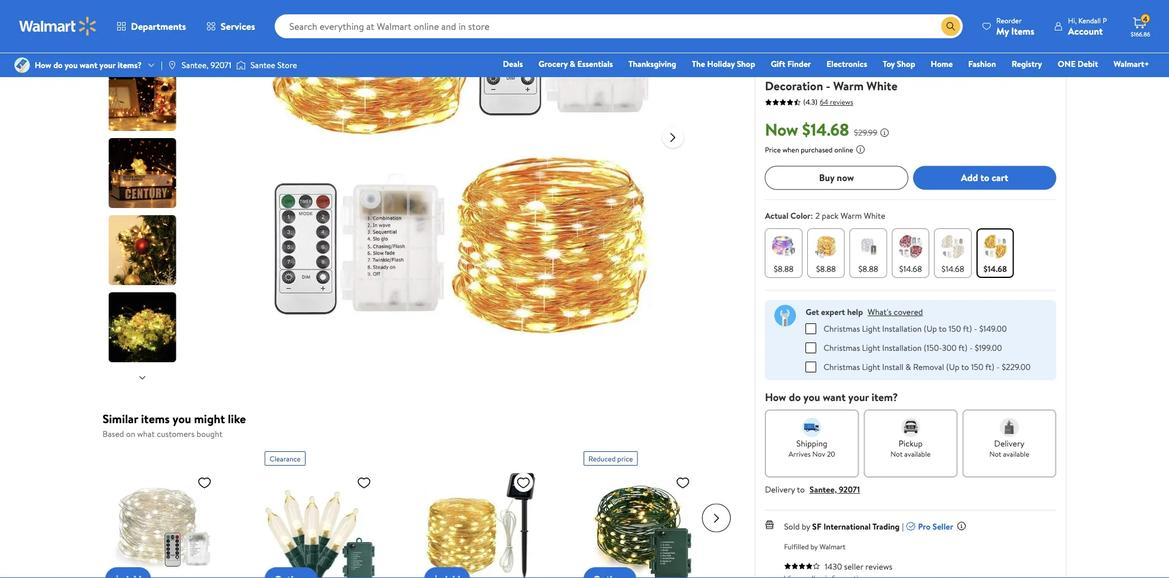 Task type: vqa. For each thing, say whether or not it's contained in the screenshot.
the How
yes



Task type: describe. For each thing, give the bounding box(es) containing it.
christmas light install & removal (up to 150 ft) - $229.00
[[824, 361, 1031, 373]]

solar fairy lights,waterproof 200led 72ft solar string lights with 8 modes, super bright copper wire solar lights outdoor for tree, patio, garden, party decoration image
[[424, 470, 535, 578]]

2 set fairy lights battery operated - led string lights 8 modes 33ft 100 led starry lights - copper wire firefly lights for wedding birthday party christmas decoration - warm white - image 3 of 8 image
[[109, 138, 179, 208]]

(4.3) 64 reviews
[[803, 97, 853, 107]]

 image for santee store
[[236, 59, 246, 71]]

reduced price
[[588, 453, 633, 464]]

decoration
[[765, 77, 823, 94]]

gift finder link
[[766, 57, 817, 70]]

nov
[[813, 449, 825, 459]]

product group containing clearance
[[264, 446, 398, 578]]

delivery for not
[[994, 438, 1025, 449]]

1 $14.68 button from the left
[[892, 228, 930, 278]]

1 vertical spatial santee,
[[810, 484, 837, 495]]

1 vertical spatial ft)
[[959, 342, 968, 354]]

the
[[692, 58, 705, 70]]

33ft
[[812, 41, 836, 58]]

sold by sf international trading
[[784, 521, 900, 532]]

toy shop link
[[878, 57, 921, 70]]

lights up 100
[[823, 23, 855, 40]]

to right removal
[[962, 361, 969, 373]]

actual color list
[[763, 226, 1059, 280]]

legal information image
[[856, 144, 865, 154]]

outdoor string lights 200led 66ft battery operated led rope lights with remote indoor timer fairy lights for patio easter christmas party cool white image
[[105, 470, 216, 578]]

you for how do you want your item?
[[804, 390, 820, 405]]

services
[[221, 20, 255, 33]]

my
[[997, 24, 1009, 37]]

birthday
[[904, 59, 948, 76]]

1430 seller reviews
[[825, 561, 893, 573]]

walmart+
[[1114, 58, 1150, 70]]

20
[[827, 449, 835, 459]]

to left santee, 92071 button at the right of the page
[[797, 484, 805, 495]]

your for item?
[[848, 390, 869, 405]]

qishi link
[[765, 8, 784, 20]]

want for items?
[[80, 59, 97, 71]]

do for how do you want your items?
[[53, 59, 63, 71]]

Search search field
[[275, 14, 963, 38]]

 image for how do you want your items?
[[14, 57, 30, 73]]

on
[[126, 428, 135, 440]]

warm inside qishi 2 set fairy lights battery operated - led string lights 8 modes 33ft 100 led starry lights - copper wire firefly lights for wedding birthday party christmas decoration - warm white
[[834, 77, 864, 94]]

how for how do you want your items?
[[35, 59, 51, 71]]

add to favorites list, loende christmas lights, 50 led 17 ft battery operated fairy lights for home party garden christmas decoration, 1 pack image
[[676, 475, 690, 490]]

$8.88 for 1st $8.88 button from the right
[[859, 263, 878, 275]]

0 horizontal spatial 92071
[[211, 59, 231, 71]]

pro seller info image
[[957, 522, 967, 531]]

add to cart button
[[913, 166, 1057, 190]]

reorder
[[997, 15, 1022, 25]]

international
[[824, 521, 871, 532]]

store
[[277, 59, 297, 71]]

(150-
[[924, 342, 942, 354]]

one debit
[[1058, 58, 1098, 70]]

lights down the '33ft' at the top of page
[[802, 59, 834, 76]]

$199.00
[[975, 342, 1002, 354]]

Christmas Light Install & Removal (Up to 150 ft) - $229.00 checkbox
[[806, 362, 817, 372]]

2 $8.88 button from the left
[[807, 228, 845, 278]]

toy
[[883, 58, 895, 70]]

1 horizontal spatial |
[[902, 521, 904, 532]]

2 set fairy lights battery operated - led string lights 8 modes 33ft 100 led starry lights - copper wire firefly lights for wedding birthday party christmas decoration - warm white image
[[270, 0, 653, 337]]

string
[[981, 23, 1013, 40]]

gift finder
[[771, 58, 811, 70]]

items?
[[118, 59, 142, 71]]

add
[[961, 171, 978, 184]]

account
[[1068, 24, 1103, 37]]

kendall
[[1079, 15, 1101, 25]]

to inside button
[[981, 171, 990, 184]]

fashion
[[969, 58, 996, 70]]

intent image for pickup image
[[901, 418, 920, 437]]

what
[[137, 428, 155, 440]]

led
[[960, 23, 978, 40]]

installation for (150-
[[882, 342, 922, 354]]

items
[[1011, 24, 1035, 37]]

thanksgiving link
[[623, 57, 682, 70]]

shipping
[[797, 438, 828, 449]]

learn more about strikethrough prices image
[[880, 128, 890, 137]]

pro seller
[[918, 521, 953, 532]]

seller
[[933, 521, 953, 532]]

1430
[[825, 561, 842, 573]]

$8.88 for 3rd $8.88 button from right
[[774, 263, 794, 275]]

reduced
[[588, 453, 615, 464]]

by for sold
[[802, 521, 810, 532]]

wedding
[[855, 59, 901, 76]]

4.128 stars out of 5, based on 1430 seller reviews element
[[784, 563, 820, 570]]

pickup
[[899, 438, 923, 449]]

3 $14.68 button from the left
[[977, 228, 1014, 278]]

clearance
[[269, 453, 300, 464]]

64
[[820, 97, 828, 107]]

services button
[[196, 12, 265, 41]]

help
[[847, 306, 863, 318]]

items
[[141, 411, 170, 427]]

walmart image
[[19, 17, 97, 36]]

deals
[[503, 58, 523, 70]]

- left $229.00
[[997, 361, 1000, 373]]

price
[[617, 453, 633, 464]]

departments
[[131, 20, 186, 33]]

p
[[1103, 15, 1107, 25]]

christmas for christmas light installation (up to 150 ft) - $149.00
[[824, 323, 860, 334]]

Christmas Light Installation (Up to 150 ft) - $149.00 checkbox
[[806, 323, 817, 334]]

qishi 2 set fairy lights battery operated - led string lights 8 modes 33ft 100 led starry lights - copper wire firefly lights for wedding birthday party christmas decoration - warm white
[[765, 8, 1048, 94]]

you for similar items you might like based on what customers bought
[[173, 411, 191, 427]]

similar items you might like based on what customers bought
[[103, 411, 246, 440]]

debit
[[1078, 58, 1098, 70]]

search icon image
[[946, 22, 956, 31]]

delivery for to
[[765, 484, 795, 495]]

registry
[[1012, 58, 1042, 70]]

firefly
[[765, 59, 799, 76]]

add to favorites list, solar fairy lights,waterproof 200led 72ft solar string lights with 8 modes, super bright copper wire solar lights outdoor for tree, patio, garden, party decoration image
[[516, 475, 530, 490]]

gift
[[771, 58, 786, 70]]

departments button
[[106, 12, 196, 41]]

1 horizontal spatial 2
[[816, 209, 820, 221]]

how for how do you want your item?
[[765, 390, 786, 405]]

delivery to santee, 92071
[[765, 484, 860, 495]]

2 set fairy lights battery operated - led string lights 8 modes 33ft 100 led starry lights - copper wire firefly lights for wedding birthday party christmas decoration - warm white - image 5 of 8 image
[[109, 292, 179, 362]]

deals link
[[498, 57, 528, 70]]

loende christmas lights, 50 led 17 ft battery operated fairy lights for home party garden christmas decoration, 1 pack image
[[583, 470, 695, 578]]

home
[[931, 58, 953, 70]]

4
[[1143, 14, 1148, 24]]

one
[[1058, 58, 1076, 70]]

copper
[[962, 41, 1000, 58]]

bought
[[197, 428, 223, 440]]

lights up the wire on the top right
[[1016, 23, 1048, 40]]

electronics
[[827, 58, 867, 70]]

light for (150-
[[862, 342, 880, 354]]

reorder my items
[[997, 15, 1035, 37]]

christmas inside qishi 2 set fairy lights battery operated - led string lights 8 modes 33ft 100 led starry lights - copper wire firefly lights for wedding birthday party christmas decoration - warm white
[[981, 59, 1034, 76]]

battery
[[857, 23, 896, 40]]

fashion link
[[963, 57, 1002, 70]]

3 $8.88 button from the left
[[850, 228, 887, 278]]

based
[[103, 428, 124, 440]]

customers
[[157, 428, 195, 440]]

lights up birthday
[[920, 41, 952, 58]]

santee, 92071
[[182, 59, 231, 71]]

thanksgiving
[[629, 58, 676, 70]]

get expert help what's covered
[[806, 306, 923, 318]]

add to cart
[[961, 171, 1009, 184]]



Task type: locate. For each thing, give the bounding box(es) containing it.
-
[[952, 23, 957, 40], [954, 41, 959, 58], [826, 77, 831, 94], [974, 323, 977, 334], [970, 342, 973, 354], [997, 361, 1000, 373]]

now $14.68
[[765, 118, 849, 141]]

delivery inside delivery not available
[[994, 438, 1025, 449]]

2 set fairy lights battery operated - led string lights 8 modes 33ft 100 led starry lights - copper wire firefly lights for wedding birthday party christmas decoration - warm white - image 4 of 8 image
[[109, 215, 179, 285]]

installation down covered
[[882, 323, 922, 334]]

like
[[228, 411, 246, 427]]

1 horizontal spatial  image
[[236, 59, 246, 71]]

1 horizontal spatial available
[[1003, 449, 1030, 459]]

0 horizontal spatial &
[[570, 58, 576, 70]]

your left items?
[[100, 59, 116, 71]]

warm
[[834, 77, 864, 94], [841, 209, 862, 221]]

warm right the pack
[[841, 209, 862, 221]]

1 horizontal spatial $8.88
[[816, 263, 836, 275]]

100
[[839, 41, 858, 58]]

1 horizontal spatial want
[[823, 390, 846, 405]]

santee
[[251, 59, 275, 71]]

1 installation from the top
[[882, 323, 922, 334]]

0 vertical spatial by
[[802, 521, 810, 532]]

not for pickup
[[891, 449, 903, 459]]

intent image for delivery image
[[1000, 418, 1019, 437]]

2 horizontal spatial $8.88
[[859, 263, 878, 275]]

0 vertical spatial want
[[80, 59, 97, 71]]

next media item image
[[666, 130, 680, 144]]

hi, kendall p account
[[1068, 15, 1107, 37]]

not down intent image for delivery
[[990, 449, 1002, 459]]

150 down $199.00
[[971, 361, 984, 373]]

64 reviews link
[[818, 97, 853, 107]]

when
[[783, 144, 799, 154]]

add to cart image for outdoor string lights 200led 66ft battery operated led rope lights with remote indoor timer fairy lights for patio easter christmas party cool white image
[[110, 572, 124, 578]]

 image
[[14, 57, 30, 73], [236, 59, 246, 71]]

(up
[[924, 323, 937, 334], [946, 361, 960, 373]]

buy
[[819, 171, 835, 184]]

0 vertical spatial do
[[53, 59, 63, 71]]

not
[[891, 449, 903, 459], [990, 449, 1002, 459]]

christmas for christmas light installation (150-300 ft) - $199.00
[[824, 342, 860, 354]]

| right trading
[[902, 521, 904, 532]]

0 vertical spatial 92071
[[211, 59, 231, 71]]

christmas down expert
[[824, 323, 860, 334]]

0 horizontal spatial |
[[161, 59, 163, 71]]

1 horizontal spatial product group
[[583, 446, 717, 578]]

2 horizontal spatial $8.88 button
[[850, 228, 887, 278]]

1 vertical spatial 150
[[971, 361, 984, 373]]

1 add to cart image from the left
[[110, 572, 124, 578]]

do for how do you want your item?
[[789, 390, 801, 405]]

0 vertical spatial how
[[35, 59, 51, 71]]

3 $8.88 from the left
[[859, 263, 878, 275]]

1 product group from the left
[[264, 446, 398, 578]]

available inside pickup not available
[[905, 449, 931, 459]]

want left items?
[[80, 59, 97, 71]]

ft) right 300 on the right bottom of the page
[[959, 342, 968, 354]]

delivery
[[994, 438, 1025, 449], [765, 484, 795, 495]]

 image
[[167, 60, 177, 70]]

1 vertical spatial delivery
[[765, 484, 795, 495]]

(4.3)
[[803, 97, 818, 107]]

santee, 92071 button
[[810, 484, 860, 495]]

by left sf
[[802, 521, 810, 532]]

next image image
[[138, 373, 147, 383]]

0 horizontal spatial reviews
[[830, 97, 853, 107]]

1 vertical spatial you
[[804, 390, 820, 405]]

0 vertical spatial 2
[[765, 23, 771, 40]]

1 horizontal spatial reviews
[[866, 561, 893, 573]]

removal
[[913, 361, 944, 373]]

by for fulfilled
[[811, 542, 818, 552]]

delivery down intent image for delivery
[[994, 438, 1025, 449]]

2 $14.68 button from the left
[[934, 228, 972, 278]]

shop right holiday
[[737, 58, 755, 70]]

1 horizontal spatial santee,
[[810, 484, 837, 495]]

$166.86
[[1131, 30, 1150, 38]]

not down intent image for pickup
[[891, 449, 903, 459]]

1 vertical spatial how
[[765, 390, 786, 405]]

0 vertical spatial light
[[862, 323, 880, 334]]

0 vertical spatial |
[[161, 59, 163, 71]]

 image left santee
[[236, 59, 246, 71]]

$8.88 up in_home_installation logo
[[774, 263, 794, 275]]

1 vertical spatial installation
[[882, 342, 922, 354]]

you up "intent image for shipping"
[[804, 390, 820, 405]]

santee store
[[251, 59, 297, 71]]

installation up install
[[882, 342, 922, 354]]

1 vertical spatial warm
[[841, 209, 862, 221]]

white right the pack
[[864, 209, 886, 221]]

2 vertical spatial ft)
[[986, 361, 995, 373]]

1 vertical spatial white
[[864, 209, 886, 221]]

by right fulfilled
[[811, 542, 818, 552]]

1 shop from the left
[[737, 58, 755, 70]]

white down wedding
[[867, 77, 898, 94]]

- up (4.3) 64 reviews
[[826, 77, 831, 94]]

ft) down $199.00
[[986, 361, 995, 373]]

1 $8.88 button from the left
[[765, 228, 803, 278]]

buy now
[[819, 171, 854, 184]]

- left led on the top right of the page
[[952, 23, 957, 40]]

Christmas Light Installation (150-300 ft) - $199.00 checkbox
[[806, 343, 817, 353]]

0 horizontal spatial (up
[[924, 323, 937, 334]]

1 horizontal spatial $14.68 button
[[934, 228, 972, 278]]

to left cart at the right of the page
[[981, 171, 990, 184]]

1 vertical spatial want
[[823, 390, 846, 405]]

walmart
[[820, 542, 846, 552]]

set
[[774, 23, 792, 40]]

2 add to cart image from the left
[[429, 572, 443, 578]]

starry
[[885, 41, 917, 58]]

not for delivery
[[990, 449, 1002, 459]]

(up down 300 on the right bottom of the page
[[946, 361, 960, 373]]

warm down for at the right top of the page
[[834, 77, 864, 94]]

qishi
[[765, 8, 784, 20]]

2 not from the left
[[990, 449, 1002, 459]]

installation for (up
[[882, 323, 922, 334]]

2 light from the top
[[862, 342, 880, 354]]

by
[[802, 521, 810, 532], [811, 542, 818, 552]]

92071
[[211, 59, 231, 71], [839, 484, 860, 495]]

2 right :
[[816, 209, 820, 221]]

the holiday shop link
[[687, 57, 761, 70]]

in_home_installation logo image
[[775, 305, 796, 326]]

0 vertical spatial ft)
[[963, 323, 972, 334]]

0 vertical spatial delivery
[[994, 438, 1025, 449]]

get
[[806, 306, 819, 318]]

you inside similar items you might like based on what customers bought
[[173, 411, 191, 427]]

& right grocery on the left top of page
[[570, 58, 576, 70]]

- left $149.00
[[974, 323, 977, 334]]

1 horizontal spatial $8.88 button
[[807, 228, 845, 278]]

0 horizontal spatial $14.68 button
[[892, 228, 930, 278]]

santee, down the nov
[[810, 484, 837, 495]]

not inside pickup not available
[[891, 449, 903, 459]]

available inside delivery not available
[[1003, 449, 1030, 459]]

1 vertical spatial reviews
[[866, 561, 893, 573]]

2 installation from the top
[[882, 342, 922, 354]]

0 horizontal spatial want
[[80, 59, 97, 71]]

8
[[765, 41, 772, 58]]

2 available from the left
[[1003, 449, 1030, 459]]

1 not from the left
[[891, 449, 903, 459]]

1 vertical spatial (up
[[946, 361, 960, 373]]

0 horizontal spatial do
[[53, 59, 63, 71]]

$149.00
[[980, 323, 1007, 334]]

1 vertical spatial light
[[862, 342, 880, 354]]

$8.88
[[774, 263, 794, 275], [816, 263, 836, 275], [859, 263, 878, 275]]

0 vertical spatial 150
[[949, 323, 961, 334]]

 image down walmart image
[[14, 57, 30, 73]]

1 horizontal spatial do
[[789, 390, 801, 405]]

1 horizontal spatial delivery
[[994, 438, 1025, 449]]

(up up the (150-
[[924, 323, 937, 334]]

&
[[570, 58, 576, 70], [906, 361, 911, 373]]

2 left the set
[[765, 23, 771, 40]]

product group containing reduced price
[[583, 446, 717, 578]]

2 set fairy lights battery operated - led string lights 8 modes 33ft 100 led starry lights - copper wire firefly lights for wedding birthday party christmas decoration - warm white - image 2 of 8 image
[[109, 61, 179, 131]]

0 vertical spatial (up
[[924, 323, 937, 334]]

covered
[[894, 306, 923, 318]]

add to cart image
[[110, 572, 124, 578], [429, 572, 443, 578]]

0 vertical spatial installation
[[882, 323, 922, 334]]

actual color : 2 pack warm white
[[765, 209, 886, 221]]

1 horizontal spatial add to cart image
[[429, 572, 443, 578]]

want left item?
[[823, 390, 846, 405]]

92071 up international
[[839, 484, 860, 495]]

product group
[[264, 446, 398, 578], [583, 446, 717, 578]]

1 vertical spatial do
[[789, 390, 801, 405]]

2 horizontal spatial you
[[804, 390, 820, 405]]

christmas right the christmas light install & removal (up to 150 ft) - $229.00 checkbox
[[824, 361, 860, 373]]

1 vertical spatial 92071
[[839, 484, 860, 495]]

next slide for similar items you might like list image
[[702, 504, 731, 533]]

1 vertical spatial by
[[811, 542, 818, 552]]

not inside delivery not available
[[990, 449, 1002, 459]]

do down walmart image
[[53, 59, 63, 71]]

2 vertical spatial you
[[173, 411, 191, 427]]

santee,
[[182, 59, 209, 71], [810, 484, 837, 495]]

1 $8.88 from the left
[[774, 263, 794, 275]]

reviews for (4.3) 64 reviews
[[830, 97, 853, 107]]

0 horizontal spatial  image
[[14, 57, 30, 73]]

ft)
[[963, 323, 972, 334], [959, 342, 968, 354], [986, 361, 995, 373]]

0 vertical spatial warm
[[834, 77, 864, 94]]

$8.88 for 2nd $8.88 button from right
[[816, 263, 836, 275]]

0 vertical spatial white
[[867, 77, 898, 94]]

0 horizontal spatial your
[[100, 59, 116, 71]]

now
[[765, 118, 798, 141]]

1 light from the top
[[862, 323, 880, 334]]

add to cart image for solar fairy lights,waterproof 200led 72ft solar string lights with 8 modes, super bright copper wire solar lights outdoor for tree, patio, garden, party decoration image
[[429, 572, 443, 578]]

1 vertical spatial |
[[902, 521, 904, 532]]

1 horizontal spatial shop
[[897, 58, 915, 70]]

purchased
[[801, 144, 833, 154]]

christmas down the wire on the top right
[[981, 59, 1034, 76]]

0 horizontal spatial you
[[65, 59, 78, 71]]

1 vertical spatial &
[[906, 361, 911, 373]]

& right install
[[906, 361, 911, 373]]

price
[[765, 144, 781, 154]]

want for item?
[[823, 390, 846, 405]]

1 horizontal spatial you
[[173, 411, 191, 427]]

0 vertical spatial reviews
[[830, 97, 853, 107]]

walmart+ link
[[1109, 57, 1155, 70]]

1 vertical spatial 2
[[816, 209, 820, 221]]

your left item?
[[848, 390, 869, 405]]

$8.88 up expert
[[816, 263, 836, 275]]

0 horizontal spatial santee,
[[182, 59, 209, 71]]

0 horizontal spatial product group
[[264, 446, 398, 578]]

$14.68
[[802, 118, 849, 141], [899, 263, 922, 275], [942, 263, 964, 275], [984, 263, 1007, 275]]

how do you want your item?
[[765, 390, 898, 405]]

0 horizontal spatial shop
[[737, 58, 755, 70]]

christmas
[[981, 59, 1034, 76], [824, 323, 860, 334], [824, 342, 860, 354], [824, 361, 860, 373]]

$29.99
[[854, 127, 878, 138]]

- left $199.00
[[970, 342, 973, 354]]

Walmart Site-Wide search field
[[275, 14, 963, 38]]

wire
[[1003, 41, 1027, 58]]

led
[[860, 41, 882, 58]]

0 vertical spatial santee,
[[182, 59, 209, 71]]

fairy
[[795, 23, 820, 40]]

1 available from the left
[[905, 449, 931, 459]]

reviews right 64
[[830, 97, 853, 107]]

light for (up
[[862, 323, 880, 334]]

0 horizontal spatial not
[[891, 449, 903, 459]]

finder
[[788, 58, 811, 70]]

2 $8.88 from the left
[[816, 263, 836, 275]]

1 horizontal spatial 92071
[[839, 484, 860, 495]]

0 horizontal spatial available
[[905, 449, 931, 459]]

you up customers
[[173, 411, 191, 427]]

buy now button
[[765, 166, 908, 190]]

2 inside qishi 2 set fairy lights battery operated - led string lights 8 modes 33ft 100 led starry lights - copper wire firefly lights for wedding birthday party christmas decoration - warm white
[[765, 23, 771, 40]]

arrives
[[789, 449, 811, 459]]

you for how do you want your items?
[[65, 59, 78, 71]]

what's covered button
[[868, 306, 923, 318]]

shop right toy
[[897, 58, 915, 70]]

online
[[835, 144, 853, 154]]

light for &
[[862, 361, 880, 373]]

santee, down services popup button
[[182, 59, 209, 71]]

asenek battery operated string lights, 50 led 18ft christmas lights with timer & 8 modes for christmas tree wreath party wedding decor, warm white image
[[264, 470, 376, 578]]

$229.00
[[1002, 361, 1031, 373]]

available down intent image for delivery
[[1003, 449, 1030, 459]]

how
[[35, 59, 51, 71], [765, 390, 786, 405]]

1 horizontal spatial 150
[[971, 361, 984, 373]]

2 set fairy lights battery operated - led string lights 8 modes 33ft 100 led starry lights - copper wire firefly lights for wedding birthday party christmas decoration - warm white - image 1 of 8 image
[[109, 0, 179, 54]]

available for pickup
[[905, 449, 931, 459]]

1 horizontal spatial (up
[[946, 361, 960, 373]]

1 horizontal spatial &
[[906, 361, 911, 373]]

$8.88 up get expert help what's covered
[[859, 263, 878, 275]]

similar
[[103, 411, 138, 427]]

christmas right christmas light installation (150-300 ft) - $199.00 checkbox
[[824, 342, 860, 354]]

delivery up sold at the bottom
[[765, 484, 795, 495]]

do up shipping
[[789, 390, 801, 405]]

0 horizontal spatial 150
[[949, 323, 961, 334]]

reviews right seller
[[866, 561, 893, 573]]

2 vertical spatial light
[[862, 361, 880, 373]]

0 horizontal spatial $8.88
[[774, 263, 794, 275]]

reviews for 1430 seller reviews
[[866, 561, 893, 573]]

| right items?
[[161, 59, 163, 71]]

0 vertical spatial your
[[100, 59, 116, 71]]

party
[[951, 59, 978, 76]]

you down walmart image
[[65, 59, 78, 71]]

1 vertical spatial your
[[848, 390, 869, 405]]

cart
[[992, 171, 1009, 184]]

hi,
[[1068, 15, 1077, 25]]

christmas for christmas light install & removal (up to 150 ft) - $229.00
[[824, 361, 860, 373]]

$14.68 button
[[892, 228, 930, 278], [934, 228, 972, 278], [977, 228, 1014, 278]]

150 up 300 on the right bottom of the page
[[949, 323, 961, 334]]

available down intent image for pickup
[[905, 449, 931, 459]]

2 shop from the left
[[897, 58, 915, 70]]

ft) left $149.00
[[963, 323, 972, 334]]

item?
[[872, 390, 898, 405]]

0 horizontal spatial $8.88 button
[[765, 228, 803, 278]]

0 horizontal spatial add to cart image
[[110, 572, 124, 578]]

92071 down services popup button
[[211, 59, 231, 71]]

2 product group from the left
[[583, 446, 717, 578]]

intent image for shipping image
[[803, 418, 822, 437]]

add to favorites list, outdoor string lights 200led 66ft battery operated led rope lights with remote indoor timer fairy lights for patio easter christmas party cool white image
[[197, 475, 211, 490]]

might
[[194, 411, 225, 427]]

0 vertical spatial you
[[65, 59, 78, 71]]

to up 300 on the right bottom of the page
[[939, 323, 947, 334]]

3 light from the top
[[862, 361, 880, 373]]

0 vertical spatial &
[[570, 58, 576, 70]]

0 horizontal spatial how
[[35, 59, 51, 71]]

- up "party"
[[954, 41, 959, 58]]

1 horizontal spatial how
[[765, 390, 786, 405]]

1 horizontal spatial not
[[990, 449, 1002, 459]]

add to favorites list, asenek battery operated string lights, 50 led 18ft christmas lights with timer & 8 modes for christmas tree wreath party wedding decor, warm white image
[[357, 475, 371, 490]]

2 horizontal spatial $14.68 button
[[977, 228, 1014, 278]]

available
[[905, 449, 931, 459], [1003, 449, 1030, 459]]

0 horizontal spatial 2
[[765, 23, 771, 40]]

sf
[[812, 521, 822, 532]]

color
[[791, 209, 811, 221]]

1 horizontal spatial your
[[848, 390, 869, 405]]

white inside qishi 2 set fairy lights battery operated - led string lights 8 modes 33ft 100 led starry lights - copper wire firefly lights for wedding birthday party christmas decoration - warm white
[[867, 77, 898, 94]]

pack
[[822, 209, 839, 221]]

0 horizontal spatial delivery
[[765, 484, 795, 495]]

light
[[862, 323, 880, 334], [862, 342, 880, 354], [862, 361, 880, 373]]

your for items?
[[100, 59, 116, 71]]

available for delivery
[[1003, 449, 1030, 459]]

registry link
[[1006, 57, 1048, 70]]



